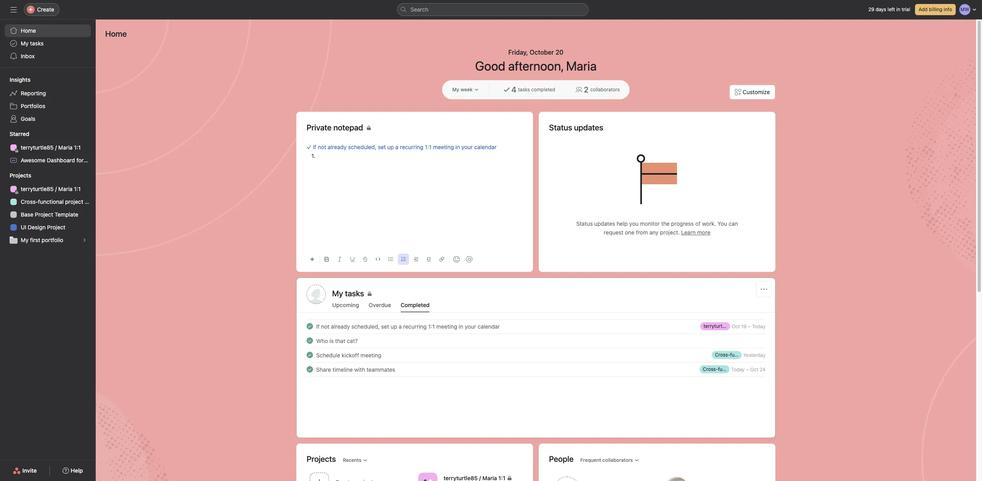 Task type: vqa. For each thing, say whether or not it's contained in the screenshot.
Environment
no



Task type: locate. For each thing, give the bounding box(es) containing it.
/ for dashboard
[[55, 144, 57, 151]]

maria up the 2
[[567, 58, 597, 73]]

scheduled, inside document
[[348, 144, 377, 150]]

1 vertical spatial recurring
[[404, 323, 427, 330]]

1 vertical spatial projects
[[307, 454, 336, 464]]

my inside 'projects' element
[[21, 237, 29, 243]]

2 vertical spatial meeting
[[361, 352, 382, 359]]

global element
[[0, 20, 96, 67]]

your inside document
[[462, 144, 473, 150]]

terryturtle85 left 19
[[704, 323, 733, 329]]

terryturtle85 / maria 1:1 link up yesterday
[[701, 322, 757, 330]]

my for my first portfolio
[[21, 237, 29, 243]]

my tasks
[[21, 40, 44, 47]]

good
[[476, 58, 506, 73]]

starred
[[10, 131, 29, 137]]

terryturtle85 / maria 1:1 link up dashboard
[[5, 141, 91, 154]]

1:1 inside starred element
[[74, 144, 81, 151]]

completed checkbox left who
[[305, 336, 315, 346]]

goals
[[21, 115, 35, 122]]

learn
[[682, 229, 696, 236]]

tasks completed
[[519, 87, 556, 93]]

0 vertical spatial oct
[[733, 323, 741, 329]]

1 vertical spatial completed checkbox
[[305, 336, 315, 346]]

/ left 19
[[734, 323, 736, 329]]

2 completed image from the top
[[305, 336, 315, 346]]

0 vertical spatial collaborators
[[591, 87, 620, 93]]

project up portfolio
[[47, 224, 65, 231]]

who
[[316, 337, 328, 344]]

learn more
[[682, 229, 711, 236]]

29
[[869, 6, 875, 12]]

1:1
[[425, 144, 432, 150], [74, 144, 81, 151], [74, 186, 81, 192], [429, 323, 435, 330], [751, 323, 757, 329]]

2 vertical spatial completed image
[[305, 350, 315, 360]]

add billing info button
[[916, 4, 957, 15]]

not inside document
[[318, 144, 327, 150]]

already inside ✓ if not already scheduled, set up a recurring 1:1 meeting in your calendar document
[[328, 144, 347, 150]]

new
[[85, 157, 97, 164]]

terryturtle85 / maria 1:1 inside 'projects' element
[[21, 186, 81, 192]]

today right 19
[[753, 323, 766, 329]]

upcoming
[[332, 302, 359, 309]]

status updates
[[550, 123, 604, 132]]

1:1 inside 'projects' element
[[74, 186, 81, 192]]

terryturtle85 / maria 1:1 up functional
[[21, 186, 81, 192]]

scheduled,
[[348, 144, 377, 150], [352, 323, 380, 330]]

not up who
[[321, 323, 330, 330]]

awesome dashboard for new project
[[21, 157, 116, 164]]

✓ if not already scheduled, set up a recurring 1:1 meeting in your calendar document
[[307, 143, 523, 247]]

terryturtle85 up awesome
[[21, 144, 54, 151]]

completed checkbox up completed icon
[[305, 350, 315, 360]]

insights
[[10, 76, 30, 83]]

if inside document
[[313, 144, 317, 150]]

1 horizontal spatial today
[[753, 323, 766, 329]]

customize
[[743, 89, 771, 95]]

actions image
[[761, 286, 768, 293]]

3 completed image from the top
[[305, 350, 315, 360]]

/ up dashboard
[[55, 144, 57, 151]]

help button
[[58, 464, 88, 478]]

completed checkbox for if
[[305, 322, 315, 331]]

2 vertical spatial terryturtle85
[[704, 323, 733, 329]]

share timeline with teammates
[[316, 366, 396, 373]]

completed image down add profile photo
[[305, 322, 315, 331]]

tasks inside my tasks link
[[30, 40, 44, 47]]

starred element
[[0, 127, 116, 168]]

1 vertical spatial my
[[453, 87, 460, 93]]

oct left 24
[[751, 367, 759, 373]]

0 vertical spatial recurring
[[400, 144, 424, 150]]

0 vertical spatial terryturtle85 / maria 1:1 link
[[5, 141, 91, 154]]

people image
[[423, 478, 433, 481]]

scheduled, up cat?
[[352, 323, 380, 330]]

terryturtle85 inside 'projects' element
[[21, 186, 54, 192]]

cross-functional project plan link
[[5, 196, 96, 208]]

Completed checkbox
[[305, 322, 315, 331], [305, 336, 315, 346], [305, 350, 315, 360]]

collaborators right the 2
[[591, 87, 620, 93]]

0 vertical spatial tasks
[[30, 40, 44, 47]]

my week
[[453, 87, 473, 93]]

project
[[98, 157, 116, 164], [35, 211, 53, 218], [47, 224, 65, 231]]

template
[[55, 211, 78, 218]]

1 vertical spatial completed image
[[305, 336, 315, 346]]

terryturtle85 inside starred element
[[21, 144, 54, 151]]

my first portfolio link
[[5, 234, 91, 247]]

0 vertical spatial project
[[98, 157, 116, 164]]

ui design project link
[[5, 221, 91, 234]]

if
[[313, 144, 317, 150], [316, 323, 320, 330]]

terryturtle85 / maria 1:1 link up functional
[[5, 183, 91, 196]]

1 vertical spatial scheduled,
[[352, 323, 380, 330]]

completed image up completed icon
[[305, 350, 315, 360]]

learn more link
[[682, 229, 711, 236]]

cat?
[[347, 337, 358, 344]]

tasks up inbox
[[30, 40, 44, 47]]

0 vertical spatial terryturtle85 / maria 1:1
[[21, 144, 81, 151]]

3 completed checkbox from the top
[[305, 350, 315, 360]]

0 vertical spatial scheduled,
[[348, 144, 377, 150]]

1 vertical spatial tasks
[[519, 87, 530, 93]]

0 vertical spatial /
[[55, 144, 57, 151]]

project up ui design project
[[35, 211, 53, 218]]

0 horizontal spatial home
[[21, 27, 36, 34]]

a inside document
[[396, 144, 399, 150]]

already
[[328, 144, 347, 150], [331, 323, 350, 330]]

1 horizontal spatial projects
[[307, 454, 336, 464]]

awesome dashboard for new project link
[[5, 154, 116, 167]]

maria up awesome dashboard for new project
[[58, 144, 73, 151]]

reporting link
[[5, 87, 91, 100]]

completed image for if
[[305, 322, 315, 331]]

maria
[[567, 58, 597, 73], [58, 144, 73, 151], [58, 186, 73, 192], [737, 323, 750, 329]]

calendar inside ✓ if not already scheduled, set up a recurring 1:1 meeting in your calendar document
[[475, 144, 497, 150]]

0 horizontal spatial tasks
[[30, 40, 44, 47]]

1:1 inside document
[[425, 144, 432, 150]]

numbered list image
[[401, 257, 406, 262]]

2 vertical spatial terryturtle85 / maria 1:1 link
[[701, 322, 757, 330]]

0 horizontal spatial projects
[[10, 172, 31, 179]]

– right 19
[[749, 323, 751, 329]]

0 vertical spatial completed checkbox
[[305, 322, 315, 331]]

not right ✓
[[318, 144, 327, 150]]

0 vertical spatial terryturtle85
[[21, 144, 54, 151]]

terryturtle85 / maria 1:1 up yesterday
[[704, 323, 757, 329]]

terryturtle85 / maria 1:1 link inside starred element
[[5, 141, 91, 154]]

project.
[[661, 229, 680, 236]]

my up inbox
[[21, 40, 29, 47]]

terryturtle85 / maria 1:1 for dashboard
[[21, 144, 81, 151]]

projects left recents
[[307, 454, 336, 464]]

1 vertical spatial if
[[316, 323, 320, 330]]

0 vertical spatial set
[[378, 144, 386, 150]]

1 vertical spatial collaborators
[[603, 457, 634, 463]]

terryturtle85 / maria 1:1 link for dashboard
[[5, 141, 91, 154]]

– left 24
[[747, 367, 750, 373]]

already up the that
[[331, 323, 350, 330]]

0 vertical spatial already
[[328, 144, 347, 150]]

my left first
[[21, 237, 29, 243]]

goals link
[[5, 113, 91, 125]]

my left week
[[453, 87, 460, 93]]

1 vertical spatial oct
[[751, 367, 759, 373]]

strikethrough image
[[363, 257, 368, 262]]

projects inside dropdown button
[[10, 172, 31, 179]]

terryturtle85 / maria 1:1 up 'awesome dashboard for new project' link
[[21, 144, 81, 151]]

tasks right 4
[[519, 87, 530, 93]]

in inside document
[[456, 144, 460, 150]]

0 vertical spatial calendar
[[475, 144, 497, 150]]

✓
[[307, 144, 312, 150]]

create button
[[24, 3, 59, 16]]

create
[[37, 6, 54, 13]]

kickoff
[[342, 352, 359, 359]]

2 vertical spatial my
[[21, 237, 29, 243]]

1 completed image from the top
[[305, 322, 315, 331]]

help
[[71, 467, 83, 474]]

1 vertical spatial terryturtle85
[[21, 186, 54, 192]]

1 vertical spatial terryturtle85 / maria 1:1 link
[[5, 183, 91, 196]]

terryturtle85 for awesome
[[21, 144, 54, 151]]

0 vertical spatial my
[[21, 40, 29, 47]]

my inside global element
[[21, 40, 29, 47]]

terryturtle85 up cross-
[[21, 186, 54, 192]]

maria up cross-functional project plan
[[58, 186, 73, 192]]

decrease list indent image
[[414, 257, 419, 262]]

any
[[650, 229, 659, 236]]

project
[[65, 198, 83, 205]]

1 completed checkbox from the top
[[305, 322, 315, 331]]

overdue
[[369, 302, 391, 309]]

/ inside 'projects' element
[[55, 186, 57, 192]]

0 vertical spatial not
[[318, 144, 327, 150]]

scheduled, down notepad
[[348, 144, 377, 150]]

in
[[897, 6, 901, 12], [456, 144, 460, 150], [459, 323, 464, 330]]

portfolios link
[[5, 100, 91, 113]]

link image
[[440, 257, 445, 262]]

completed button
[[401, 302, 430, 312]]

0 vertical spatial your
[[462, 144, 473, 150]]

friday,
[[509, 49, 529, 56]]

set inside document
[[378, 144, 386, 150]]

0 vertical spatial a
[[396, 144, 399, 150]]

2 vertical spatial completed checkbox
[[305, 350, 315, 360]]

completed image left who
[[305, 336, 315, 346]]

my week button
[[449, 84, 483, 95]]

24
[[760, 367, 766, 373]]

0 vertical spatial if
[[313, 144, 317, 150]]

0 vertical spatial projects
[[10, 172, 31, 179]]

home inside global element
[[21, 27, 36, 34]]

1 vertical spatial set
[[382, 323, 389, 330]]

projects down awesome
[[10, 172, 31, 179]]

/ up cross-functional project plan
[[55, 186, 57, 192]]

underline image
[[350, 257, 355, 262]]

2
[[584, 85, 589, 94]]

billing
[[930, 6, 943, 12]]

if up who
[[316, 323, 320, 330]]

projects
[[10, 172, 31, 179], [307, 454, 336, 464]]

Completed checkbox
[[305, 365, 315, 374]]

updates
[[595, 220, 616, 227]]

emoji image
[[454, 256, 460, 263]]

today down yesterday button
[[732, 367, 745, 373]]

/ for functional
[[55, 186, 57, 192]]

meeting
[[433, 144, 454, 150], [437, 323, 458, 330], [361, 352, 382, 359]]

1 vertical spatial terryturtle85 / maria 1:1
[[21, 186, 81, 192]]

1 vertical spatial in
[[456, 144, 460, 150]]

0 vertical spatial up
[[388, 144, 394, 150]]

insights button
[[0, 76, 30, 84]]

0 vertical spatial meeting
[[433, 144, 454, 150]]

maria inside the friday, october 20 good afternoon, maria
[[567, 58, 597, 73]]

project right new
[[98, 157, 116, 164]]

completed checkbox for who
[[305, 336, 315, 346]]

oct left 19
[[733, 323, 741, 329]]

toolbar
[[307, 250, 523, 268]]

add profile photo image
[[307, 285, 326, 304]]

4
[[512, 85, 517, 94]]

completed image
[[305, 322, 315, 331], [305, 336, 315, 346], [305, 350, 315, 360]]

1 vertical spatial /
[[55, 186, 57, 192]]

home link
[[5, 24, 91, 37]]

up
[[388, 144, 394, 150], [391, 323, 398, 330]]

2 completed checkbox from the top
[[305, 336, 315, 346]]

terryturtle85 for cross-
[[21, 186, 54, 192]]

1 horizontal spatial oct
[[751, 367, 759, 373]]

my tasks
[[332, 289, 364, 298]]

collaborators right frequent
[[603, 457, 634, 463]]

my
[[21, 40, 29, 47], [453, 87, 460, 93], [21, 237, 29, 243]]

already down the private notepad
[[328, 144, 347, 150]]

if right ✓
[[313, 144, 317, 150]]

projects button
[[0, 172, 31, 180]]

completed checkbox for schedule
[[305, 350, 315, 360]]

completed checkbox down add profile photo
[[305, 322, 315, 331]]

bulleted list image
[[389, 257, 394, 262]]

set
[[378, 144, 386, 150], [382, 323, 389, 330]]

terryturtle85 / maria 1:1 inside starred element
[[21, 144, 81, 151]]

0 vertical spatial completed image
[[305, 322, 315, 331]]

completed image
[[305, 365, 315, 374]]

timeline
[[333, 366, 353, 373]]

recurring
[[400, 144, 424, 150], [404, 323, 427, 330]]

1 vertical spatial a
[[399, 323, 402, 330]]

portfolios
[[21, 103, 45, 109]]

meeting inside ✓ if not already scheduled, set up a recurring 1:1 meeting in your calendar document
[[433, 144, 454, 150]]

customize button
[[730, 85, 776, 99]]

0 horizontal spatial today
[[732, 367, 745, 373]]

0 vertical spatial in
[[897, 6, 901, 12]]

code image
[[376, 257, 381, 262]]

/ inside starred element
[[55, 144, 57, 151]]

my for my week
[[453, 87, 460, 93]]

insert an object image
[[310, 257, 315, 262]]

my inside dropdown button
[[453, 87, 460, 93]]

/
[[55, 144, 57, 151], [55, 186, 57, 192], [734, 323, 736, 329]]

if not already scheduled, set up a recurring 1:1 meeting in your calendar
[[316, 323, 500, 330]]

who is that cat?
[[316, 337, 358, 344]]



Task type: describe. For each thing, give the bounding box(es) containing it.
for
[[77, 157, 84, 164]]

reporting
[[21, 90, 46, 97]]

20
[[556, 49, 564, 56]]

add billing info
[[920, 6, 953, 12]]

increase list indent image
[[427, 257, 432, 262]]

help
[[617, 220, 628, 227]]

schedule kickoff meeting
[[316, 352, 382, 359]]

0 vertical spatial –
[[749, 323, 751, 329]]

1 vertical spatial not
[[321, 323, 330, 330]]

left
[[888, 6, 896, 12]]

work.
[[703, 220, 717, 227]]

collaborators inside 'dropdown button'
[[603, 457, 634, 463]]

notepad
[[334, 123, 363, 132]]

design
[[28, 224, 46, 231]]

my for my tasks
[[21, 40, 29, 47]]

terryturtle85 / maria 1:1 link for functional
[[5, 183, 91, 196]]

1 vertical spatial calendar
[[478, 323, 500, 330]]

2 vertical spatial terryturtle85 / maria 1:1
[[704, 323, 757, 329]]

maria up yesterday
[[737, 323, 750, 329]]

search
[[411, 6, 429, 13]]

project inside starred element
[[98, 157, 116, 164]]

yesterday button
[[744, 352, 766, 358]]

from
[[637, 229, 649, 236]]

1 vertical spatial up
[[391, 323, 398, 330]]

dashboard
[[47, 157, 75, 164]]

the
[[662, 220, 670, 227]]

maria inside 'projects' element
[[58, 186, 73, 192]]

plan
[[85, 198, 96, 205]]

frequent
[[581, 457, 602, 463]]

1 vertical spatial today
[[732, 367, 745, 373]]

trial
[[903, 6, 911, 12]]

portfolio
[[42, 237, 63, 243]]

october
[[530, 49, 554, 56]]

invite
[[22, 467, 37, 474]]

recurring inside document
[[400, 144, 424, 150]]

1 vertical spatial project
[[35, 211, 53, 218]]

friday, october 20 good afternoon, maria
[[476, 49, 597, 73]]

progress
[[672, 220, 694, 227]]

✓ if not already scheduled, set up a recurring 1:1 meeting in your calendar
[[307, 144, 497, 150]]

week
[[461, 87, 473, 93]]

private
[[307, 123, 332, 132]]

completed image for who
[[305, 336, 315, 346]]

1 vertical spatial already
[[331, 323, 350, 330]]

2 vertical spatial in
[[459, 323, 464, 330]]

19
[[742, 323, 747, 329]]

1 vertical spatial –
[[747, 367, 750, 373]]

1 vertical spatial your
[[465, 323, 477, 330]]

italics image
[[338, 257, 342, 262]]

frequent collaborators button
[[577, 455, 643, 466]]

at mention image
[[467, 256, 473, 263]]

more
[[698, 229, 711, 236]]

maria inside starred element
[[58, 144, 73, 151]]

terryturtle85 / maria 1:1 for functional
[[21, 186, 81, 192]]

private notepad
[[307, 123, 363, 132]]

monitor
[[641, 220, 660, 227]]

awesome
[[21, 157, 45, 164]]

share
[[316, 366, 331, 373]]

up inside document
[[388, 144, 394, 150]]

oct 19 – today
[[733, 323, 766, 329]]

can
[[729, 220, 739, 227]]

starred button
[[0, 130, 29, 138]]

invite button
[[8, 464, 42, 478]]

days
[[877, 6, 887, 12]]

overdue button
[[369, 302, 391, 312]]

2 vertical spatial project
[[47, 224, 65, 231]]

you
[[718, 220, 728, 227]]

request
[[604, 229, 624, 236]]

today – oct 24
[[732, 367, 766, 373]]

is
[[330, 337, 334, 344]]

yesterday
[[744, 352, 766, 358]]

you
[[630, 220, 639, 227]]

functional
[[38, 198, 64, 205]]

0 vertical spatial today
[[753, 323, 766, 329]]

1 horizontal spatial tasks
[[519, 87, 530, 93]]

insights element
[[0, 73, 96, 127]]

cross-
[[21, 198, 38, 205]]

teammates
[[367, 366, 396, 373]]

cross-functional project plan
[[21, 198, 96, 205]]

first
[[30, 237, 40, 243]]

recents button
[[340, 455, 372, 466]]

0 horizontal spatial oct
[[733, 323, 741, 329]]

search list box
[[397, 3, 589, 16]]

1 horizontal spatial home
[[105, 29, 127, 38]]

completed
[[532, 87, 556, 93]]

status
[[577, 220, 593, 227]]

upcoming button
[[332, 302, 359, 312]]

search button
[[397, 3, 589, 16]]

recents
[[343, 457, 362, 463]]

that
[[336, 337, 346, 344]]

inbox
[[21, 53, 35, 59]]

frequent collaborators
[[581, 457, 634, 463]]

completed image for schedule
[[305, 350, 315, 360]]

1 vertical spatial meeting
[[437, 323, 458, 330]]

status updates help you monitor the progress of work. you can request one from any project.
[[577, 220, 739, 236]]

✓ if not already scheduled, set up a recurring 1:1 meeting in your calendar link
[[307, 144, 497, 150]]

2 vertical spatial /
[[734, 323, 736, 329]]

add
[[920, 6, 928, 12]]

hide sidebar image
[[10, 6, 17, 13]]

see details, my first portfolio image
[[82, 238, 87, 243]]

29 days left in trial
[[869, 6, 911, 12]]

my first portfolio
[[21, 237, 63, 243]]

people
[[550, 454, 574, 464]]

projects element
[[0, 168, 96, 248]]

bold image
[[325, 257, 330, 262]]

ui design project
[[21, 224, 65, 231]]

schedule
[[316, 352, 340, 359]]

my tasks link
[[332, 288, 766, 299]]



